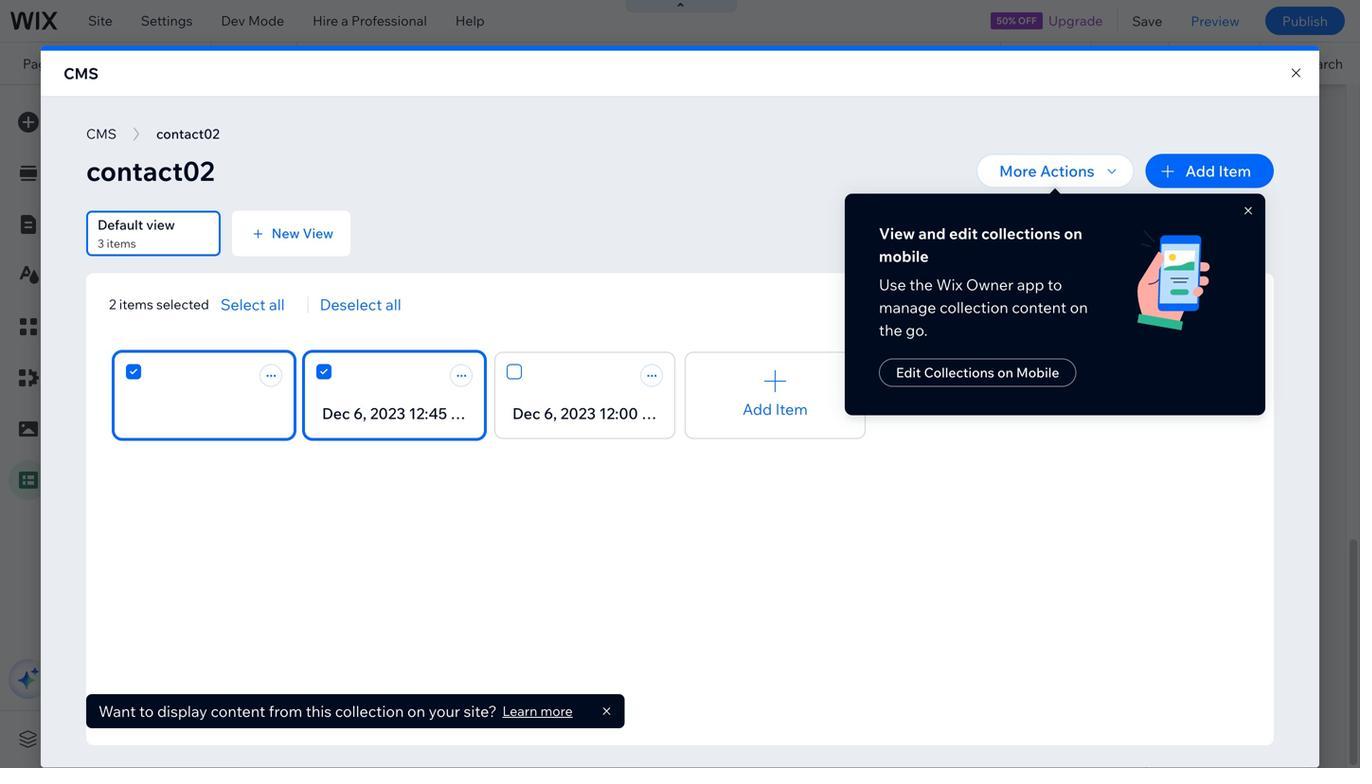 Task type: describe. For each thing, give the bounding box(es) containing it.
upgrade
[[1049, 12, 1103, 29]]

learn
[[81, 218, 115, 234]]

create collection
[[369, 694, 491, 713]]

more
[[118, 218, 151, 234]]

help
[[456, 12, 485, 29]]

search
[[1300, 55, 1343, 72]]

dev mode
[[221, 12, 284, 29]]

cms
[[64, 64, 99, 83]]

hire
[[313, 12, 338, 29]]

contact02 permissions: form submissions
[[309, 223, 474, 255]]

a for preset
[[419, 730, 427, 747]]

projects
[[72, 55, 142, 72]]

search button
[[1260, 43, 1360, 84]]

save button
[[1118, 0, 1177, 42]]

form
[[378, 241, 406, 255]]

publish
[[1283, 13, 1328, 29]]

learn more
[[81, 218, 151, 234]]

add a preset
[[391, 730, 469, 747]]

professional
[[351, 12, 427, 29]]

settings
[[141, 12, 193, 29]]



Task type: vqa. For each thing, say whether or not it's contained in the screenshot.
Slider to the left
no



Task type: locate. For each thing, give the bounding box(es) containing it.
0 vertical spatial a
[[341, 12, 348, 29]]

50% off
[[997, 15, 1037, 27]]

preset
[[430, 730, 469, 747]]

main
[[81, 153, 111, 170]]

add
[[391, 730, 416, 747]]

hire a professional
[[313, 12, 427, 29]]

1 horizontal spatial a
[[419, 730, 427, 747]]

a right hire
[[341, 12, 348, 29]]

permissions:
[[309, 241, 375, 255]]

contact02
[[309, 223, 371, 239]]

a
[[341, 12, 348, 29], [419, 730, 427, 747]]

collection
[[420, 694, 491, 713]]

mode
[[248, 12, 284, 29]]

a for professional
[[341, 12, 348, 29]]

a right add
[[419, 730, 427, 747]]

a inside "button"
[[419, 730, 427, 747]]

preview
[[1191, 13, 1240, 29]]

add a preset button
[[391, 730, 469, 747]]

site
[[88, 12, 113, 29]]

50%
[[997, 15, 1016, 27]]

off
[[1018, 15, 1037, 27]]

save
[[1132, 13, 1163, 29]]

submissions
[[408, 241, 474, 255]]

1 vertical spatial a
[[419, 730, 427, 747]]

0 horizontal spatial a
[[341, 12, 348, 29]]

dev
[[221, 12, 245, 29]]

create collection button
[[346, 687, 514, 721]]

publish button
[[1266, 7, 1345, 35]]

create
[[369, 694, 416, 713]]

preview button
[[1177, 0, 1254, 42]]



